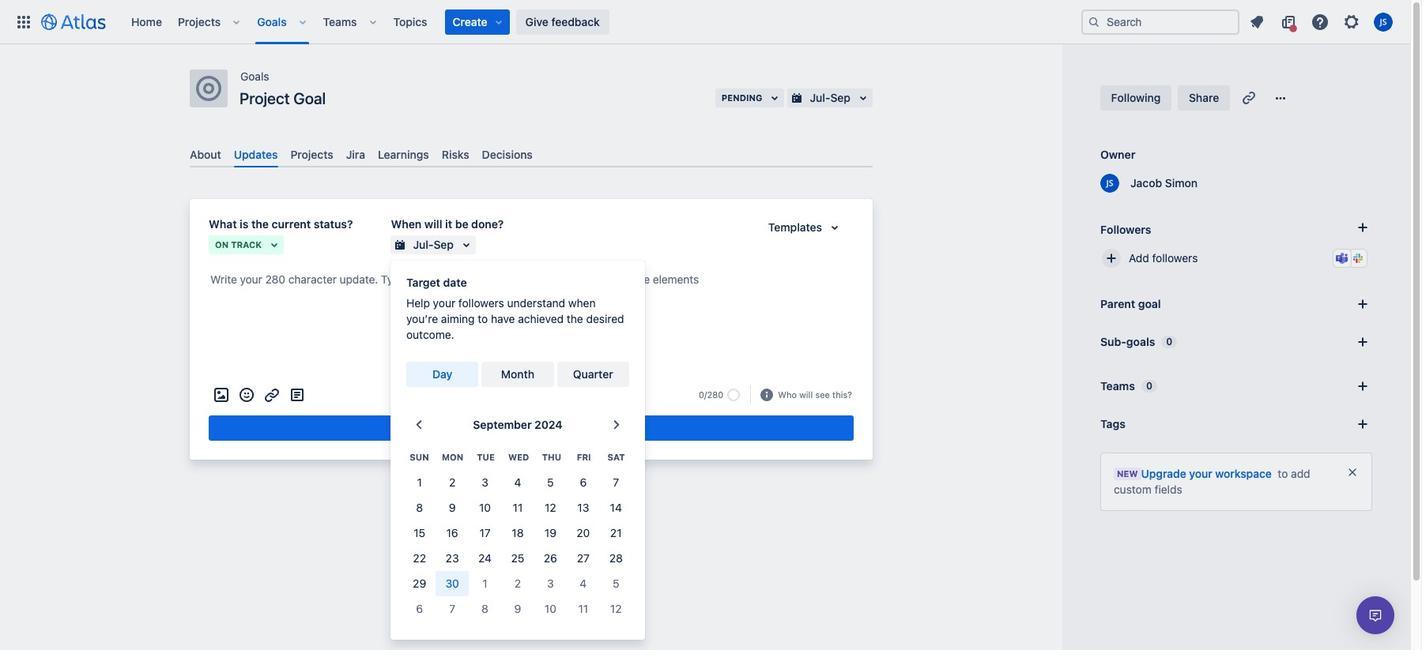 Task type: locate. For each thing, give the bounding box(es) containing it.
1 vertical spatial 1
[[483, 577, 488, 591]]

0 right goals
[[1167, 336, 1173, 348]]

projects left jira
[[291, 148, 333, 161]]

0 horizontal spatial 6
[[416, 603, 423, 616]]

1 vertical spatial 9
[[514, 603, 521, 616]]

4
[[514, 476, 521, 490], [580, 577, 587, 591]]

6
[[580, 476, 587, 490], [416, 603, 423, 616]]

the inside target date help your followers understand when you're aiming to have achieved the desired outcome.
[[567, 312, 583, 326]]

msteams logo showing  channels are connected to this goal image
[[1336, 252, 1349, 265]]

6 button up 13
[[567, 471, 600, 496]]

help
[[406, 297, 430, 310]]

1 button
[[403, 471, 436, 496], [469, 572, 502, 597]]

0 vertical spatial 3
[[482, 476, 489, 490]]

banner
[[0, 0, 1411, 44]]

row down 18
[[403, 547, 633, 572]]

0 vertical spatial 10
[[479, 502, 491, 515]]

10 down 26 button
[[545, 603, 557, 616]]

0 vertical spatial 0
[[1167, 336, 1173, 348]]

0 vertical spatial 9
[[449, 502, 456, 515]]

4 button down 27
[[567, 572, 600, 597]]

3 button down tue at the bottom of the page
[[469, 471, 502, 496]]

0 horizontal spatial will
[[424, 218, 442, 231]]

1 horizontal spatial 12
[[610, 603, 622, 616]]

1 horizontal spatial 10
[[545, 603, 557, 616]]

2
[[449, 476, 456, 490], [515, 577, 521, 591]]

1 vertical spatial to
[[1278, 467, 1288, 481]]

9 button
[[436, 496, 469, 521], [502, 597, 534, 623]]

day
[[432, 368, 453, 381]]

9 button up 16
[[436, 496, 469, 521]]

1 horizontal spatial projects
[[291, 148, 333, 161]]

5 button down 28
[[600, 572, 633, 597]]

1 horizontal spatial 5
[[613, 577, 620, 591]]

9 button down 25 button
[[502, 597, 534, 623]]

row up 25
[[403, 521, 633, 547]]

7 button
[[600, 471, 633, 496], [436, 597, 469, 623]]

goals link up goals project goal
[[252, 9, 291, 34]]

1 vertical spatial 12
[[610, 603, 622, 616]]

followers up have
[[459, 297, 504, 310]]

7 button up 14
[[600, 471, 633, 496]]

row up 18
[[403, 496, 633, 521]]

12 button down the 28 button
[[600, 597, 633, 623]]

7 for rightmost 7 button
[[613, 476, 619, 490]]

0 vertical spatial followers
[[1152, 251, 1198, 265]]

7 button down 30
[[436, 597, 469, 623]]

0 horizontal spatial 6 button
[[403, 597, 436, 623]]

goal icon image
[[196, 76, 221, 101]]

12 for the bottommost 12 button
[[610, 603, 622, 616]]

day button
[[406, 362, 479, 387]]

2 down 25 button
[[515, 577, 521, 591]]

5
[[547, 476, 554, 490], [613, 577, 620, 591]]

4 down "wed"
[[514, 476, 521, 490]]

9 down 25 button
[[514, 603, 521, 616]]

row
[[403, 444, 633, 471], [403, 471, 633, 496], [403, 496, 633, 521], [403, 521, 633, 547], [403, 547, 633, 572], [403, 572, 633, 597], [403, 597, 633, 623]]

1 vertical spatial 7 button
[[436, 597, 469, 623]]

0 horizontal spatial 11
[[513, 502, 523, 515]]

projects right home
[[178, 15, 221, 28]]

target date help your followers understand when you're aiming to have achieved the desired outcome.
[[406, 276, 624, 342]]

0 horizontal spatial 8 button
[[403, 496, 436, 521]]

followers
[[1152, 251, 1198, 265], [459, 297, 504, 310]]

0 horizontal spatial 5 button
[[534, 471, 567, 496]]

3 button down 26
[[534, 572, 567, 597]]

september 2024 grid
[[403, 444, 633, 623]]

desired
[[586, 312, 624, 326]]

month
[[501, 368, 535, 381]]

teams link
[[318, 9, 362, 34]]

8 button
[[403, 496, 436, 521], [469, 597, 502, 623]]

11 up 18
[[513, 502, 523, 515]]

goals
[[1127, 335, 1155, 349]]

add a follower image
[[1354, 218, 1373, 237]]

8 down 24 button
[[482, 603, 489, 616]]

6 row from the top
[[403, 572, 633, 597]]

0 vertical spatial 10 button
[[469, 496, 502, 521]]

18 button
[[502, 521, 534, 547]]

your up aiming
[[433, 297, 456, 310]]

when will it be done?
[[391, 218, 504, 231]]

0 vertical spatial 8
[[416, 502, 423, 515]]

1 horizontal spatial 2 button
[[502, 572, 534, 597]]

project
[[240, 89, 290, 108]]

1 vertical spatial followers
[[459, 297, 504, 310]]

what is the current status?
[[209, 218, 353, 231]]

search image
[[1088, 15, 1101, 28]]

6 up 13
[[580, 476, 587, 490]]

0 vertical spatial goals link
[[252, 9, 291, 34]]

8 up 15
[[416, 502, 423, 515]]

teams
[[323, 15, 357, 28], [1101, 380, 1135, 393]]

goals inside top element
[[257, 15, 287, 28]]

row containing 8
[[403, 496, 633, 521]]

status?
[[314, 218, 353, 231]]

to inside target date help your followers understand when you're aiming to have achieved the desired outcome.
[[478, 312, 488, 326]]

15 button
[[403, 521, 436, 547]]

your right upgrade
[[1189, 467, 1213, 481]]

8 button up 15
[[403, 496, 436, 521]]

row down "wed"
[[403, 471, 633, 496]]

target
[[406, 276, 440, 289]]

september 2024
[[473, 418, 563, 432]]

teams left topics
[[323, 15, 357, 28]]

1 vertical spatial 7
[[449, 603, 455, 616]]

custom
[[1114, 483, 1152, 497]]

see
[[815, 390, 830, 400]]

0 horizontal spatial 9 button
[[436, 496, 469, 521]]

tab list
[[183, 142, 879, 168]]

1 vertical spatial 4 button
[[567, 572, 600, 597]]

5 button down thu
[[534, 471, 567, 496]]

1 vertical spatial 3
[[547, 577, 554, 591]]

quarter
[[573, 368, 613, 381]]

1 button down 24 at the left
[[469, 572, 502, 597]]

1 horizontal spatial your
[[1189, 467, 1213, 481]]

0 vertical spatial 7 button
[[600, 471, 633, 496]]

6 for the bottommost 6 button
[[416, 603, 423, 616]]

12 button up '19'
[[534, 496, 567, 521]]

1 vertical spatial teams
[[1101, 380, 1135, 393]]

1 vertical spatial 12 button
[[600, 597, 633, 623]]

goals link up project
[[240, 67, 269, 86]]

1 vertical spatial 8
[[482, 603, 489, 616]]

0 horizontal spatial 2
[[449, 476, 456, 490]]

will left it
[[424, 218, 442, 231]]

parent goal
[[1101, 297, 1161, 311]]

5 row from the top
[[403, 547, 633, 572]]

the right is
[[251, 218, 269, 231]]

give feedback
[[525, 15, 600, 28]]

2 button down 25
[[502, 572, 534, 597]]

0 horizontal spatial 3
[[482, 476, 489, 490]]

1 vertical spatial 8 button
[[469, 597, 502, 623]]

projects inside tab list
[[291, 148, 333, 161]]

1 horizontal spatial 6 button
[[567, 471, 600, 496]]

11 button
[[502, 496, 534, 521], [567, 597, 600, 623]]

16 button
[[436, 521, 469, 547]]

0 vertical spatial 6 button
[[567, 471, 600, 496]]

1 horizontal spatial 8 button
[[469, 597, 502, 623]]

goals for goals
[[257, 15, 287, 28]]

your inside target date help your followers understand when you're aiming to have achieved the desired outcome.
[[433, 297, 456, 310]]

row down 25 button
[[403, 597, 633, 623]]

who
[[778, 390, 797, 400]]

26 button
[[534, 547, 567, 572]]

12 down the 28 button
[[610, 603, 622, 616]]

1 horizontal spatial 1
[[483, 577, 488, 591]]

will inside dropdown button
[[800, 390, 813, 400]]

1 horizontal spatial 1 button
[[469, 572, 502, 597]]

1 horizontal spatial will
[[800, 390, 813, 400]]

0 down goals
[[1146, 380, 1153, 392]]

the down 'when'
[[567, 312, 583, 326]]

6 button down 29 on the left bottom of the page
[[403, 597, 436, 623]]

10 button up 17
[[469, 496, 502, 521]]

1 vertical spatial will
[[800, 390, 813, 400]]

row group containing 1
[[403, 471, 633, 623]]

7 up 14
[[613, 476, 619, 490]]

1 horizontal spatial 4
[[580, 577, 587, 591]]

row down 25
[[403, 572, 633, 597]]

2 button
[[436, 471, 469, 496], [502, 572, 534, 597]]

0 horizontal spatial projects
[[178, 15, 221, 28]]

teams up "tags"
[[1101, 380, 1135, 393]]

5 button
[[534, 471, 567, 496], [600, 572, 633, 597]]

7 row from the top
[[403, 597, 633, 623]]

8 for the left 8 button
[[416, 502, 423, 515]]

goals for goals project goal
[[240, 70, 269, 83]]

goals link
[[252, 9, 291, 34], [240, 67, 269, 86]]

12 button
[[534, 496, 567, 521], [600, 597, 633, 623]]

0 horizontal spatial teams
[[323, 15, 357, 28]]

1 horizontal spatial 9
[[514, 603, 521, 616]]

1 vertical spatial 4
[[580, 577, 587, 591]]

22 button
[[403, 547, 436, 572]]

on track
[[215, 240, 262, 250]]

projects inside projects 'link'
[[178, 15, 221, 28]]

20 button
[[567, 521, 600, 547]]

done?
[[471, 218, 504, 231]]

1 horizontal spatial 7 button
[[600, 471, 633, 496]]

0 vertical spatial 2
[[449, 476, 456, 490]]

row down post "button" on the bottom of page
[[403, 444, 633, 471]]

3 down tue at the bottom of the page
[[482, 476, 489, 490]]

2024
[[535, 418, 563, 432]]

teams inside top element
[[323, 15, 357, 28]]

share
[[1189, 91, 1219, 104]]

25 button
[[502, 547, 534, 572]]

0 vertical spatial teams
[[323, 15, 357, 28]]

jira
[[346, 148, 365, 161]]

the
[[251, 218, 269, 231], [567, 312, 583, 326]]

1 button down the sun
[[403, 471, 436, 496]]

to inside to add custom fields
[[1278, 467, 1288, 481]]

7 down 30 button
[[449, 603, 455, 616]]

11 button down 27 button
[[567, 597, 600, 623]]

0 vertical spatial 2 button
[[436, 471, 469, 496]]

8
[[416, 502, 423, 515], [482, 603, 489, 616]]

templates
[[768, 221, 822, 234]]

goals inside goals project goal
[[240, 70, 269, 83]]

1 horizontal spatial 2
[[515, 577, 521, 591]]

0 horizontal spatial to
[[478, 312, 488, 326]]

0 horizontal spatial 1
[[417, 476, 422, 490]]

1 horizontal spatial the
[[567, 312, 583, 326]]

when
[[391, 218, 422, 231]]

1 vertical spatial goals
[[240, 70, 269, 83]]

2 row from the top
[[403, 471, 633, 496]]

6 down 29 button in the left of the page
[[416, 603, 423, 616]]

2 button down mon
[[436, 471, 469, 496]]

1 vertical spatial 6
[[416, 603, 423, 616]]

11 down 27 button
[[578, 603, 588, 616]]

1 down the sun
[[417, 476, 422, 490]]

24
[[478, 552, 492, 566]]

you're
[[406, 312, 438, 326]]

0 vertical spatial 12 button
[[534, 496, 567, 521]]

1 row from the top
[[403, 444, 633, 471]]

0 vertical spatial 6
[[580, 476, 587, 490]]

share button
[[1178, 85, 1230, 111]]

0 horizontal spatial 12 button
[[534, 496, 567, 521]]

0 vertical spatial 11
[[513, 502, 523, 515]]

10 for rightmost 10 button
[[545, 603, 557, 616]]

0 horizontal spatial 0
[[1146, 380, 1153, 392]]

1 vertical spatial 9 button
[[502, 597, 534, 623]]

12 up '19'
[[545, 502, 556, 515]]

followers
[[1101, 223, 1152, 236]]

0 horizontal spatial 10
[[479, 502, 491, 515]]

3 down 26 button
[[547, 577, 554, 591]]

1 horizontal spatial to
[[1278, 467, 1288, 481]]

4 down 27 button
[[580, 577, 587, 591]]

2 down mon
[[449, 476, 456, 490]]

goals up project
[[240, 70, 269, 83]]

0 vertical spatial projects
[[178, 15, 221, 28]]

0 horizontal spatial 8
[[416, 502, 423, 515]]

month button
[[482, 362, 554, 387]]

9 up 16
[[449, 502, 456, 515]]

1 vertical spatial 1 button
[[469, 572, 502, 597]]

0 vertical spatial goals
[[257, 15, 287, 28]]

0 vertical spatial 4 button
[[502, 471, 534, 496]]

0 horizontal spatial 4
[[514, 476, 521, 490]]

fri
[[577, 453, 591, 463]]

5 down thu
[[547, 476, 554, 490]]

23 button
[[436, 547, 469, 572]]

1 vertical spatial 2
[[515, 577, 521, 591]]

new upgrade your workspace
[[1117, 467, 1272, 481]]

0 vertical spatial 4
[[514, 476, 521, 490]]

post button
[[209, 416, 854, 441]]

your
[[433, 297, 456, 310], [1189, 467, 1213, 481]]

Search field
[[1082, 9, 1240, 34]]

13
[[577, 502, 589, 515]]

row containing sun
[[403, 444, 633, 471]]

4 button down "wed"
[[502, 471, 534, 496]]

1 vertical spatial 11
[[578, 603, 588, 616]]

1 vertical spatial projects
[[291, 148, 333, 161]]

11 button up 18
[[502, 496, 534, 521]]

0
[[1167, 336, 1173, 348], [1146, 380, 1153, 392]]

7 for the bottommost 7 button
[[449, 603, 455, 616]]

to left add
[[1278, 467, 1288, 481]]

5 down the 28 button
[[613, 577, 620, 591]]

3 row from the top
[[403, 496, 633, 521]]

updates
[[234, 148, 278, 161]]

0 horizontal spatial 12
[[545, 502, 556, 515]]

10 button down 26 button
[[534, 597, 567, 623]]

goals up goals project goal
[[257, 15, 287, 28]]

add
[[1291, 467, 1311, 481]]

12
[[545, 502, 556, 515], [610, 603, 622, 616]]

1 down 24 button
[[483, 577, 488, 591]]

1 vertical spatial 0
[[1146, 380, 1153, 392]]

10 up 17
[[479, 502, 491, 515]]

28 button
[[600, 547, 633, 572]]

topics
[[393, 15, 427, 28]]

to left have
[[478, 312, 488, 326]]

row group
[[403, 471, 633, 623]]

0 horizontal spatial 9
[[449, 502, 456, 515]]

1 vertical spatial 10
[[545, 603, 557, 616]]

0 horizontal spatial 1 button
[[403, 471, 436, 496]]

will left "see"
[[800, 390, 813, 400]]

followers right "add"
[[1152, 251, 1198, 265]]

4 row from the top
[[403, 521, 633, 547]]

next month, october 2024 image
[[607, 416, 626, 435]]

tags
[[1101, 417, 1126, 431]]

0 horizontal spatial 7 button
[[436, 597, 469, 623]]

8 button down 24 button
[[469, 597, 502, 623]]

1 horizontal spatial 8
[[482, 603, 489, 616]]

0 vertical spatial 12
[[545, 502, 556, 515]]

insert emoji image
[[237, 386, 256, 405]]

sep
[[434, 238, 454, 252]]

1 vertical spatial 2 button
[[502, 572, 534, 597]]

who will see this?
[[778, 390, 852, 400]]



Task type: describe. For each thing, give the bounding box(es) containing it.
track
[[231, 240, 262, 250]]

sat
[[608, 453, 625, 463]]

slack logo showing nan channels are connected to this goal image
[[1352, 252, 1365, 265]]

0 for sub-goals
[[1167, 336, 1173, 348]]

24 button
[[469, 547, 502, 572]]

thu
[[542, 453, 561, 463]]

1 for the topmost the 1 button
[[417, 476, 422, 490]]

1 horizontal spatial 3 button
[[534, 572, 567, 597]]

30 button
[[436, 572, 469, 597]]

about
[[190, 148, 221, 161]]

12 for the leftmost 12 button
[[545, 502, 556, 515]]

open intercom messenger image
[[1366, 606, 1385, 625]]

add followers button
[[1094, 241, 1379, 276]]

workspace
[[1216, 467, 1272, 481]]

17
[[480, 527, 491, 540]]

6 for right 6 button
[[580, 476, 587, 490]]

1 vertical spatial 6 button
[[403, 597, 436, 623]]

when
[[568, 297, 596, 310]]

sub-goals
[[1101, 335, 1155, 349]]

18
[[512, 527, 524, 540]]

quarter button
[[557, 362, 629, 387]]

1 vertical spatial goals link
[[240, 67, 269, 86]]

2 for the left '2' button
[[449, 476, 456, 490]]

help image
[[1311, 12, 1330, 31]]

goal
[[1138, 297, 1161, 311]]

25
[[511, 552, 525, 566]]

will for when
[[424, 218, 442, 231]]

16
[[446, 527, 458, 540]]

20
[[577, 527, 590, 540]]

0 vertical spatial 1 button
[[403, 471, 436, 496]]

banner containing home
[[0, 0, 1411, 44]]

to add custom fields
[[1114, 467, 1311, 497]]

give
[[525, 15, 549, 28]]

goals project goal
[[240, 70, 326, 108]]

it
[[445, 218, 452, 231]]

give feedback button
[[516, 9, 609, 34]]

current
[[272, 218, 311, 231]]

previous month, august 2024 image
[[410, 416, 429, 435]]

29
[[413, 577, 426, 591]]

have
[[491, 312, 515, 326]]

goal
[[294, 89, 326, 108]]

tue
[[477, 453, 495, 463]]

1 horizontal spatial 3
[[547, 577, 554, 591]]

30
[[446, 577, 459, 591]]

date
[[443, 276, 467, 289]]

Main content area, start typing to enter text. text field
[[209, 271, 854, 295]]

tab list containing about
[[183, 142, 879, 168]]

risks
[[442, 148, 469, 161]]

close banner image
[[1347, 466, 1359, 479]]

followers inside button
[[1152, 251, 1198, 265]]

following button
[[1101, 85, 1172, 111]]

row containing 15
[[403, 521, 633, 547]]

top element
[[9, 0, 1082, 44]]

september
[[473, 418, 532, 432]]

what
[[209, 218, 237, 231]]

1 vertical spatial 5 button
[[600, 572, 633, 597]]

30 cell
[[436, 572, 469, 597]]

sub-
[[1101, 335, 1127, 349]]

0 horizontal spatial 5
[[547, 476, 554, 490]]

0 horizontal spatial 4 button
[[502, 471, 534, 496]]

26
[[544, 552, 557, 566]]

new
[[1117, 469, 1138, 479]]

1 for the right the 1 button
[[483, 577, 488, 591]]

1 vertical spatial 11 button
[[567, 597, 600, 623]]

is
[[240, 218, 249, 231]]

add
[[1129, 251, 1149, 265]]

22
[[413, 552, 426, 566]]

9 for top 9 button
[[449, 502, 456, 515]]

fields
[[1155, 483, 1183, 497]]

jul-
[[413, 238, 434, 252]]

who will see this? button
[[777, 388, 854, 403]]

19
[[545, 527, 557, 540]]

1 horizontal spatial 9 button
[[502, 597, 534, 623]]

14
[[610, 502, 622, 515]]

row containing 1
[[403, 471, 633, 496]]

1 horizontal spatial 11
[[578, 603, 588, 616]]

add followers
[[1129, 251, 1198, 265]]

0 vertical spatial 5 button
[[534, 471, 567, 496]]

achieved
[[518, 312, 564, 326]]

0/280
[[699, 390, 724, 400]]

home
[[131, 15, 162, 28]]

15
[[414, 527, 425, 540]]

followers inside target date help your followers understand when you're aiming to have achieved the desired outcome.
[[459, 297, 504, 310]]

understand
[[507, 297, 565, 310]]

1 horizontal spatial teams
[[1101, 380, 1135, 393]]

2 for right '2' button
[[515, 577, 521, 591]]

23
[[446, 552, 459, 566]]

0 vertical spatial the
[[251, 218, 269, 231]]

1 horizontal spatial 10 button
[[534, 597, 567, 623]]

add follower image
[[1102, 249, 1121, 268]]

templates button
[[759, 218, 854, 237]]

jul-sep button
[[391, 236, 476, 255]]

following
[[1111, 91, 1161, 104]]

21
[[610, 527, 622, 540]]

learnings
[[378, 148, 429, 161]]

post
[[520, 422, 543, 435]]

13 button
[[567, 496, 600, 521]]

0 vertical spatial 9 button
[[436, 496, 469, 521]]

1 vertical spatial 5
[[613, 577, 620, 591]]

topics link
[[389, 9, 432, 34]]

17 button
[[469, 521, 502, 547]]

insert link image
[[263, 386, 281, 405]]

will for who
[[800, 390, 813, 400]]

jul-sep
[[413, 238, 454, 252]]

decisions
[[482, 148, 533, 161]]

14 button
[[600, 496, 633, 521]]

1 vertical spatial your
[[1189, 467, 1213, 481]]

28
[[609, 552, 623, 566]]

9 for 9 button to the right
[[514, 603, 521, 616]]

0 horizontal spatial 2 button
[[436, 471, 469, 496]]

wed
[[508, 453, 529, 463]]

8 for bottommost 8 button
[[482, 603, 489, 616]]

parent
[[1101, 297, 1136, 311]]

0 vertical spatial 3 button
[[469, 471, 502, 496]]

row containing 29
[[403, 572, 633, 597]]

be
[[455, 218, 469, 231]]

0 for teams
[[1146, 380, 1153, 392]]

row containing 6
[[403, 597, 633, 623]]

0 horizontal spatial 11 button
[[502, 496, 534, 521]]

upgrade
[[1141, 467, 1187, 481]]

10 for the left 10 button
[[479, 502, 491, 515]]

row containing 22
[[403, 547, 633, 572]]

0 horizontal spatial 10 button
[[469, 496, 502, 521]]

29 button
[[403, 572, 436, 597]]

this?
[[833, 390, 852, 400]]

sun
[[410, 453, 429, 463]]

add files, videos, or images image
[[212, 386, 231, 405]]

on track button
[[209, 236, 284, 255]]



Task type: vqa. For each thing, say whether or not it's contained in the screenshot.


